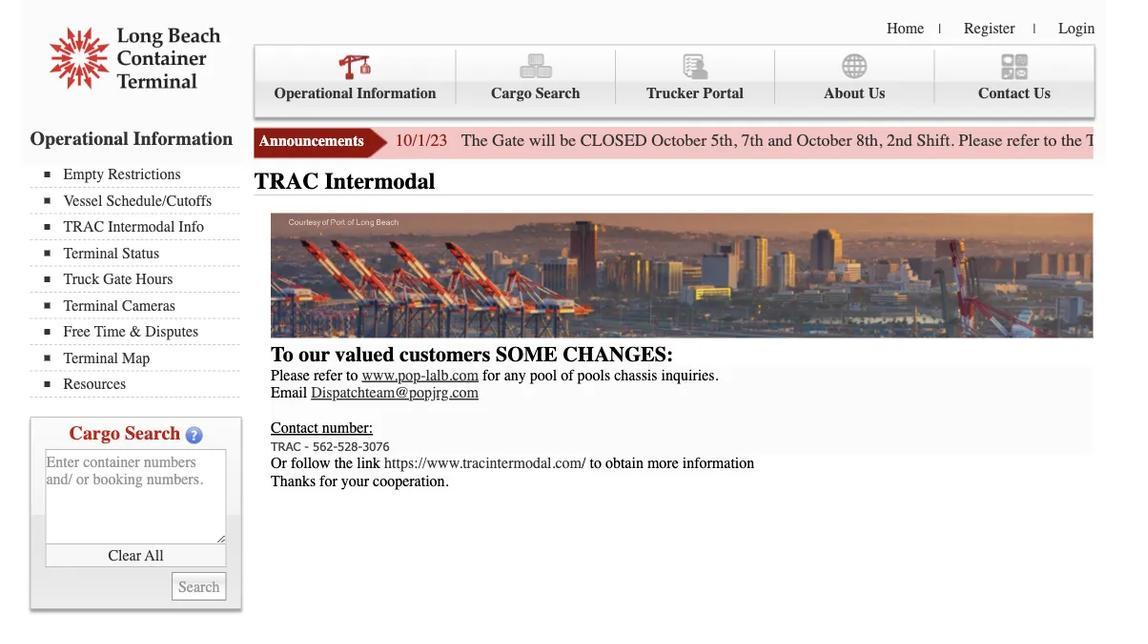 Task type: describe. For each thing, give the bounding box(es) containing it.
contact number:
[[271, 419, 373, 437]]

home
[[887, 19, 925, 37]]

operational information link
[[255, 50, 457, 104]]

trucker portal link
[[616, 50, 776, 104]]

cooperation​.​
[[373, 472, 449, 490]]

0 vertical spatial refer
[[1007, 131, 1040, 150]]

inquiries.
[[662, 366, 719, 384]]

​​​​​​​​​​​​​​​​​​​to
[[271, 342, 294, 366]]

www.pop-
[[362, 366, 426, 384]]

1 horizontal spatial gate
[[492, 131, 525, 150]]

-
[[305, 438, 309, 453]]

pool
[[530, 366, 557, 384]]

lalb.com
[[426, 366, 479, 384]]

dispatchteam@popjrg.com
[[311, 384, 479, 402]]

login
[[1059, 19, 1096, 37]]

terminal status link
[[44, 244, 240, 262]]

obtain
[[606, 455, 644, 472]]

resources
[[63, 375, 126, 393]]

login link
[[1059, 19, 1096, 37]]

link
[[357, 455, 381, 472]]

empty restrictions link
[[44, 166, 240, 183]]

2 horizontal spatial to
[[1044, 131, 1058, 150]]

1 october from the left
[[652, 131, 707, 150]]

some
[[496, 342, 558, 366]]

information inside menu bar
[[357, 84, 437, 102]]

​​​​​​​​​​​​​​​​​​​to our valued customers  some changes: please refer to www.pop-lalb.com for any pool of pools chassis inquiries.
[[271, 342, 719, 384]]

time
[[94, 323, 126, 341]]

email dispatchteam@popjrg.com
[[271, 384, 479, 402]]

https://www.tracintermodal.com​
[[385, 455, 582, 472]]

menu bar containing empty restrictions
[[30, 164, 249, 398]]

shift.
[[917, 131, 955, 150]]

clear all
[[108, 547, 164, 565]]

more
[[648, 455, 679, 472]]

all
[[145, 547, 164, 565]]

empty restrictions vessel schedule/cutoffs trac intermodal info terminal status truck gate hours terminal cameras free time & disputes terminal map resources
[[63, 166, 212, 393]]

528-
[[338, 438, 363, 453]]

cargo search inside menu bar
[[491, 84, 581, 102]]

1 | from the left
[[939, 21, 942, 36]]

terminal cameras link
[[44, 297, 240, 314]]

trac - 562-528-3076​ or follow the link https://www.tracintermodal.com​ / to obtain more information thanks for your cooperation​.​
[[271, 438, 755, 490]]

trac intermodal info link
[[44, 218, 240, 236]]

free
[[63, 323, 91, 341]]

3076​
[[363, 438, 390, 453]]

10/1/23 the gate will be closed october 5th, 7th and october 8th, 2nd shift. please refer to the truck
[[395, 131, 1126, 150]]

refer inside ​​​​​​​​​​​​​​​​​​​to our valued customers  some changes: please refer to www.pop-lalb.com for any pool of pools chassis inquiries.
[[314, 366, 343, 384]]

truck gate hours link
[[44, 270, 240, 288]]

5th,
[[711, 131, 738, 150]]

restrictions
[[108, 166, 181, 183]]

contact us link
[[935, 50, 1095, 104]]

0 horizontal spatial cargo search
[[69, 423, 181, 445]]

https://www.tracintermodal.com​ link
[[385, 455, 582, 472]]

0 horizontal spatial search
[[125, 423, 181, 445]]

terminal map link
[[44, 349, 240, 367]]

1 horizontal spatial operational
[[274, 84, 353, 102]]

resources link
[[44, 375, 240, 393]]

email
[[271, 384, 307, 402]]

register
[[965, 19, 1016, 37]]

changes:
[[563, 342, 674, 366]]

the
[[462, 131, 488, 150]]

0 vertical spatial the
[[1062, 131, 1083, 150]]

trac intermodal
[[254, 168, 435, 195]]

about
[[824, 84, 865, 102]]

home link
[[887, 19, 925, 37]]

schedule/cutoffs
[[106, 192, 212, 209]]

about us
[[824, 84, 886, 102]]

trac for trac - 562-528-3076​ or follow the link https://www.tracintermodal.com​ / to obtain more information thanks for your cooperation​.​
[[271, 438, 301, 453]]

cargo inside menu bar
[[491, 84, 532, 102]]

for inside ​​​​​​​​​​​​​​​​​​​to our valued customers  some changes: please refer to www.pop-lalb.com for any pool of pools chassis inquiries.
[[483, 366, 501, 384]]

1 vertical spatial cargo
[[69, 423, 120, 445]]

2 terminal from the top
[[63, 297, 118, 314]]

vessel schedule/cutoffs link
[[44, 192, 240, 209]]

to inside ​​​​​​​​​​​​​​​​​​​to our valued customers  some changes: please refer to www.pop-lalb.com for any pool of pools chassis inquiries.
[[346, 366, 358, 384]]

vessel
[[63, 192, 102, 209]]

/
[[582, 455, 586, 472]]

10/1/23
[[395, 131, 448, 150]]

disputes
[[145, 323, 199, 341]]

trucker portal
[[647, 84, 744, 102]]

thanks
[[271, 472, 316, 490]]

map
[[122, 349, 150, 367]]

any
[[504, 366, 526, 384]]

for inside the trac - 562-528-3076​ or follow the link https://www.tracintermodal.com​ / to obtain more information thanks for your cooperation​.​
[[320, 472, 337, 490]]

trucker
[[647, 84, 700, 102]]

&
[[130, 323, 141, 341]]



Task type: locate. For each thing, give the bounding box(es) containing it.
the inside the trac - 562-528-3076​ or follow the link https://www.tracintermodal.com​ / to obtain more information thanks for your cooperation​.​
[[335, 455, 353, 472]]

contact for contact number:
[[271, 419, 318, 437]]

about us link
[[776, 50, 935, 104]]

1 horizontal spatial menu bar
[[254, 44, 1096, 118]]

|
[[939, 21, 942, 36], [1034, 21, 1036, 36]]

cargo search
[[491, 84, 581, 102], [69, 423, 181, 445]]

cargo up will
[[491, 84, 532, 102]]

1 horizontal spatial cargo
[[491, 84, 532, 102]]

clear
[[108, 547, 141, 565]]

0 horizontal spatial the
[[335, 455, 353, 472]]

562-
[[313, 438, 338, 453]]

intermodal inside empty restrictions vessel schedule/cutoffs trac intermodal info terminal status truck gate hours terminal cameras free time & disputes terminal map resources
[[108, 218, 175, 236]]

for
[[483, 366, 501, 384], [320, 472, 337, 490]]

number:
[[322, 419, 373, 437]]

0 vertical spatial menu bar
[[254, 44, 1096, 118]]

7th
[[742, 131, 764, 150]]

0 horizontal spatial contact
[[271, 419, 318, 437]]

1 horizontal spatial refer
[[1007, 131, 1040, 150]]

1 horizontal spatial the
[[1062, 131, 1083, 150]]

hours
[[136, 270, 173, 288]]

1 horizontal spatial please
[[959, 131, 1003, 150]]

1 horizontal spatial cargo search
[[491, 84, 581, 102]]

contact down register on the top right
[[979, 84, 1030, 102]]

1 vertical spatial search
[[125, 423, 181, 445]]

of
[[561, 366, 574, 384]]

please right shift.
[[959, 131, 1003, 150]]

the down the 528-
[[335, 455, 353, 472]]

2 october from the left
[[797, 131, 852, 150]]

1 vertical spatial cargo search
[[69, 423, 181, 445]]

cameras
[[122, 297, 176, 314]]

october left 5th,
[[652, 131, 707, 150]]

status
[[122, 244, 159, 262]]

refer down contact us
[[1007, 131, 1040, 150]]

information
[[683, 455, 755, 472]]

follow
[[291, 455, 331, 472]]

1 vertical spatial gate
[[103, 270, 132, 288]]

menu bar
[[254, 44, 1096, 118], [30, 164, 249, 398]]

announcements
[[259, 132, 364, 150]]

0 vertical spatial contact
[[979, 84, 1030, 102]]

to left the "www.pop-"
[[346, 366, 358, 384]]

1 vertical spatial refer
[[314, 366, 343, 384]]

cargo down "resources" in the bottom left of the page
[[69, 423, 120, 445]]

please up contact number:
[[271, 366, 310, 384]]

to down contact us
[[1044, 131, 1058, 150]]

be
[[560, 131, 576, 150]]

0 horizontal spatial operational
[[30, 127, 129, 149]]

1 vertical spatial truck
[[63, 270, 99, 288]]

1 terminal from the top
[[63, 244, 118, 262]]

gate down status
[[103, 270, 132, 288]]

truck
[[1087, 131, 1126, 150], [63, 270, 99, 288]]

information up 10/1/23
[[357, 84, 437, 102]]

to right "/"
[[590, 455, 602, 472]]

www.pop-lalb.com link
[[362, 366, 479, 384]]

us for contact us
[[1034, 84, 1051, 102]]

operational information
[[274, 84, 437, 102], [30, 127, 233, 149]]

for left your on the bottom left
[[320, 472, 337, 490]]

Enter container numbers and/ or booking numbers.  text field
[[45, 449, 227, 545]]

1 us from the left
[[869, 84, 886, 102]]

1 horizontal spatial to
[[590, 455, 602, 472]]

our
[[299, 342, 330, 366]]

truck inside empty restrictions vessel schedule/cutoffs trac intermodal info terminal status truck gate hours terminal cameras free time & disputes terminal map resources
[[63, 270, 99, 288]]

0 vertical spatial operational information
[[274, 84, 437, 102]]

cargo
[[491, 84, 532, 102], [69, 423, 120, 445]]

0 horizontal spatial intermodal
[[108, 218, 175, 236]]

trac down announcements at the left of page
[[254, 168, 319, 195]]

0 vertical spatial search
[[536, 84, 581, 102]]

2 us from the left
[[1034, 84, 1051, 102]]

0 vertical spatial intermodal
[[325, 168, 435, 195]]

chassis
[[615, 366, 658, 384]]

1 vertical spatial trac
[[63, 218, 104, 236]]

free time & disputes link
[[44, 323, 240, 341]]

0 horizontal spatial us
[[869, 84, 886, 102]]

us for about us
[[869, 84, 886, 102]]

operational
[[274, 84, 353, 102], [30, 127, 129, 149]]

trac for trac intermodal
[[254, 168, 319, 195]]

clear all button
[[45, 545, 227, 568]]

please inside ​​​​​​​​​​​​​​​​​​​to our valued customers  some changes: please refer to www.pop-lalb.com for any pool of pools chassis inquiries.
[[271, 366, 310, 384]]

0 horizontal spatial refer
[[314, 366, 343, 384]]

will
[[529, 131, 556, 150]]

contact for contact us
[[979, 84, 1030, 102]]

1 horizontal spatial search
[[536, 84, 581, 102]]

intermodal
[[325, 168, 435, 195], [108, 218, 175, 236]]

0 vertical spatial cargo
[[491, 84, 532, 102]]

0 horizontal spatial |
[[939, 21, 942, 36]]

information
[[357, 84, 437, 102], [133, 127, 233, 149]]

gate inside empty restrictions vessel schedule/cutoffs trac intermodal info terminal status truck gate hours terminal cameras free time & disputes terminal map resources
[[103, 270, 132, 288]]

refer
[[1007, 131, 1040, 150], [314, 366, 343, 384]]

1 horizontal spatial us
[[1034, 84, 1051, 102]]

1 horizontal spatial contact
[[979, 84, 1030, 102]]

terminal left status
[[63, 244, 118, 262]]

october
[[652, 131, 707, 150], [797, 131, 852, 150]]

cargo search up will
[[491, 84, 581, 102]]

intermodal up status
[[108, 218, 175, 236]]

menu bar containing operational information
[[254, 44, 1096, 118]]

operational information up announcements at the left of page
[[274, 84, 437, 102]]

0 horizontal spatial gate
[[103, 270, 132, 288]]

1 horizontal spatial truck
[[1087, 131, 1126, 150]]

october right and
[[797, 131, 852, 150]]

1 vertical spatial operational information
[[30, 127, 233, 149]]

customers
[[400, 342, 491, 366]]

cargo search link
[[457, 50, 616, 104]]

1 horizontal spatial intermodal
[[325, 168, 435, 195]]

closed
[[581, 131, 647, 150]]

your
[[341, 472, 369, 490]]

0 horizontal spatial for
[[320, 472, 337, 490]]

1 vertical spatial information
[[133, 127, 233, 149]]

0 vertical spatial operational
[[274, 84, 353, 102]]

trac up or at the left bottom of the page
[[271, 438, 301, 453]]

terminal up free
[[63, 297, 118, 314]]

and
[[768, 131, 793, 150]]

0 horizontal spatial to
[[346, 366, 358, 384]]

search up be
[[536, 84, 581, 102]]

1 vertical spatial terminal
[[63, 297, 118, 314]]

intermodal down 10/1/23
[[325, 168, 435, 195]]

8th,
[[857, 131, 883, 150]]

contact
[[979, 84, 1030, 102], [271, 419, 318, 437]]

pools
[[578, 366, 611, 384]]

information up restrictions at the top of the page
[[133, 127, 233, 149]]

terminal up "resources" in the bottom left of the page
[[63, 349, 118, 367]]

0 horizontal spatial information
[[133, 127, 233, 149]]

us
[[869, 84, 886, 102], [1034, 84, 1051, 102]]

1 horizontal spatial for
[[483, 366, 501, 384]]

register link
[[965, 19, 1016, 37]]

1 vertical spatial contact
[[271, 419, 318, 437]]

empty
[[63, 166, 104, 183]]

1 vertical spatial menu bar
[[30, 164, 249, 398]]

1 vertical spatial intermodal
[[108, 218, 175, 236]]

2 vertical spatial to
[[590, 455, 602, 472]]

1 vertical spatial to
[[346, 366, 358, 384]]

None submit
[[172, 572, 227, 601]]

1 vertical spatial for
[[320, 472, 337, 490]]

the down contact us link
[[1062, 131, 1083, 150]]

0 horizontal spatial menu bar
[[30, 164, 249, 398]]

operational up announcements at the left of page
[[274, 84, 353, 102]]

0 vertical spatial gate
[[492, 131, 525, 150]]

0 vertical spatial to
[[1044, 131, 1058, 150]]

or
[[271, 455, 287, 472]]

1 vertical spatial the
[[335, 455, 353, 472]]

0 vertical spatial please
[[959, 131, 1003, 150]]

contact us
[[979, 84, 1051, 102]]

| right home
[[939, 21, 942, 36]]

0 vertical spatial trac
[[254, 168, 319, 195]]

1 horizontal spatial october
[[797, 131, 852, 150]]

operational information up empty restrictions link
[[30, 127, 233, 149]]

trac inside the trac - 562-528-3076​ or follow the link https://www.tracintermodal.com​ / to obtain more information thanks for your cooperation​.​
[[271, 438, 301, 453]]

info
[[179, 218, 204, 236]]

operational up empty
[[30, 127, 129, 149]]

for left any
[[483, 366, 501, 384]]

trac down vessel
[[63, 218, 104, 236]]

0 vertical spatial for
[[483, 366, 501, 384]]

valued
[[335, 342, 395, 366]]

0 vertical spatial information
[[357, 84, 437, 102]]

to inside the trac - 562-528-3076​ or follow the link https://www.tracintermodal.com​ / to obtain more information thanks for your cooperation​.​
[[590, 455, 602, 472]]

gate
[[492, 131, 525, 150], [103, 270, 132, 288]]

1 horizontal spatial operational information
[[274, 84, 437, 102]]

2 vertical spatial trac
[[271, 438, 301, 453]]

0 horizontal spatial truck
[[63, 270, 99, 288]]

gate right the 'the'
[[492, 131, 525, 150]]

3 terminal from the top
[[63, 349, 118, 367]]

0 vertical spatial terminal
[[63, 244, 118, 262]]

0 horizontal spatial please
[[271, 366, 310, 384]]

0 vertical spatial truck
[[1087, 131, 1126, 150]]

contact up -
[[271, 419, 318, 437]]

trac
[[254, 168, 319, 195], [63, 218, 104, 236], [271, 438, 301, 453]]

0 vertical spatial cargo search
[[491, 84, 581, 102]]

to
[[1044, 131, 1058, 150], [346, 366, 358, 384], [590, 455, 602, 472]]

portal
[[703, 84, 744, 102]]

2 | from the left
[[1034, 21, 1036, 36]]

1 vertical spatial operational
[[30, 127, 129, 149]]

1 horizontal spatial |
[[1034, 21, 1036, 36]]

1 horizontal spatial information
[[357, 84, 437, 102]]

search down resources link
[[125, 423, 181, 445]]

1 vertical spatial please
[[271, 366, 310, 384]]

2 vertical spatial terminal
[[63, 349, 118, 367]]

0 horizontal spatial october
[[652, 131, 707, 150]]

refer right email
[[314, 366, 343, 384]]

search inside menu bar
[[536, 84, 581, 102]]

2nd
[[887, 131, 913, 150]]

cargo search down resources link
[[69, 423, 181, 445]]

the
[[1062, 131, 1083, 150], [335, 455, 353, 472]]

trac inside empty restrictions vessel schedule/cutoffs trac intermodal info terminal status truck gate hours terminal cameras free time & disputes terminal map resources
[[63, 218, 104, 236]]

0 horizontal spatial cargo
[[69, 423, 120, 445]]

| left login 'link'
[[1034, 21, 1036, 36]]

search
[[536, 84, 581, 102], [125, 423, 181, 445]]

dispatchteam@popjrg.com link
[[311, 384, 479, 402]]

0 horizontal spatial operational information
[[30, 127, 233, 149]]



